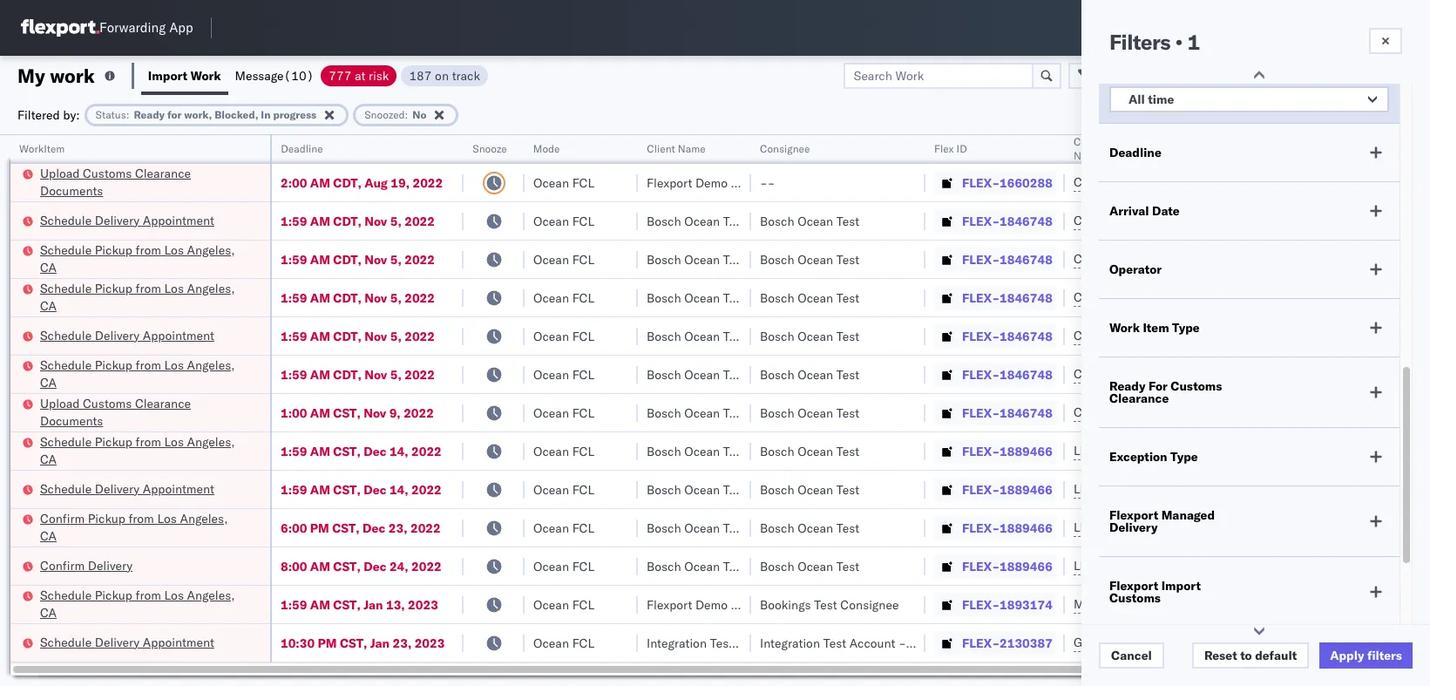 Task type: locate. For each thing, give the bounding box(es) containing it.
resize handle column header for mode
[[617, 135, 638, 686]]

test123456 right for
[[1188, 367, 1261, 382]]

0 vertical spatial pm
[[310, 520, 329, 536]]

ceau7522281, hlxu6269489, hlxu8034992 down item
[[1074, 366, 1345, 382]]

2 upload from the top
[[40, 395, 80, 411]]

lhuu7894563, uetu5238478 up the flexport managed delivery
[[1074, 481, 1252, 497]]

from
[[136, 242, 161, 258], [136, 280, 161, 296], [136, 357, 161, 373], [136, 434, 161, 449], [129, 511, 154, 526], [136, 587, 161, 603]]

4 resize handle column header from the left
[[617, 135, 638, 686]]

no down yes
[[1107, 594, 1123, 609]]

dec for confirm pickup from los angeles, ca
[[363, 520, 386, 536]]

schedule delivery appointment button
[[40, 211, 214, 231], [40, 327, 214, 346], [40, 480, 214, 499], [40, 633, 214, 653]]

187 on track
[[409, 68, 480, 83]]

4 abcdefg78456546 from the top
[[1188, 558, 1305, 574]]

1 lhuu7894563, from the top
[[1074, 443, 1164, 459]]

abcdefg78456546 for schedule pickup from los angeles, ca
[[1188, 443, 1305, 459]]

3 5, from the top
[[390, 290, 402, 306]]

0 vertical spatial test123456
[[1188, 290, 1261, 306]]

hlxu6269489,
[[1167, 213, 1256, 228], [1167, 251, 1256, 267], [1167, 289, 1256, 305], [1167, 328, 1256, 344], [1167, 366, 1256, 382], [1167, 405, 1256, 420]]

1 vertical spatial test123456
[[1188, 328, 1261, 344]]

ready for customs clearance
[[1110, 378, 1223, 406]]

3 1:59 from the top
[[281, 290, 307, 306]]

4 schedule delivery appointment from the top
[[40, 634, 214, 650]]

2 demo from the top
[[696, 597, 728, 613]]

0 horizontal spatial deadline
[[281, 142, 323, 155]]

ready
[[134, 108, 165, 121], [1110, 378, 1146, 394]]

test123456 for omk
[[1188, 290, 1261, 306]]

gaur
[[1406, 175, 1431, 191], [1406, 213, 1431, 229], [1406, 252, 1431, 267], [1406, 328, 1431, 344]]

deadline inside button
[[281, 142, 323, 155]]

3 schedule delivery appointment link from the top
[[40, 480, 214, 497]]

9,
[[389, 405, 401, 421]]

3 flex- from the top
[[963, 252, 1000, 267]]

schedule pickup from los angeles, ca button
[[40, 241, 248, 278], [40, 279, 248, 316], [40, 356, 248, 393], [40, 433, 248, 470], [40, 586, 248, 623]]

filters
[[1110, 29, 1171, 55]]

ceau7522281, hlxu6269489, hlxu8034992 up item
[[1074, 289, 1345, 305]]

consignee up account
[[841, 597, 899, 613]]

3 1889466 from the top
[[1000, 520, 1053, 536]]

1 : from the left
[[126, 108, 129, 121]]

type right item
[[1173, 320, 1200, 336]]

test123456 up work item type
[[1188, 290, 1261, 306]]

ceau7522281, down the caiu7969337 at top right
[[1074, 213, 1164, 228]]

jan down 13,
[[370, 635, 390, 651]]

los inside confirm pickup from los angeles, ca
[[157, 511, 177, 526]]

pickup for confirm pickup from los angeles, ca link
[[88, 511, 125, 526]]

lhuu7894563, uetu5238478 up filter
[[1074, 520, 1252, 535]]

appointment
[[143, 212, 214, 228], [143, 327, 214, 343], [143, 481, 214, 497], [143, 634, 214, 650]]

pm right 10:30 at the bottom left
[[318, 635, 337, 651]]

pm
[[310, 520, 329, 536], [318, 635, 337, 651]]

8 schedule from the top
[[40, 587, 92, 603]]

1 vertical spatial 1:59 am cst, dec 14, 2022
[[281, 482, 442, 497]]

1 vertical spatial flexport demo consignee
[[647, 597, 790, 613]]

schedule pickup from los angeles, ca for 1st schedule pickup from los angeles, ca "link" from the top
[[40, 242, 235, 275]]

ceau7522281, down operator
[[1074, 289, 1164, 305]]

1:59 for fourth schedule pickup from los angeles, ca button
[[281, 443, 307, 459]]

flex- for schedule delivery appointment button corresponding to 1:59 am cst, dec 14, 2022
[[963, 482, 1000, 497]]

1 horizontal spatial no
[[1107, 594, 1123, 609]]

ca inside confirm pickup from los angeles, ca
[[40, 528, 57, 544]]

5 hlxu6269489, from the top
[[1167, 366, 1256, 382]]

nov for fourth schedule pickup from los angeles, ca button from the bottom of the page
[[365, 290, 387, 306]]

exception type
[[1110, 449, 1199, 465]]

2 upload customs clearance documents button from the top
[[40, 395, 248, 431]]

1 documents from the top
[[40, 183, 103, 198]]

lhuu7894563, for schedule pickup from los angeles, ca
[[1074, 443, 1164, 459]]

time
[[1149, 92, 1175, 107]]

0 vertical spatial upload customs clearance documents link
[[40, 164, 248, 199]]

13 fcl from the top
[[573, 635, 595, 651]]

upload for 2:00 am cdt, aug 19, 2022
[[40, 165, 80, 181]]

exception
[[1110, 449, 1168, 465]]

2 flex- from the top
[[963, 213, 1000, 229]]

flexport inside the "flexport import customs"
[[1110, 578, 1159, 594]]

10 flex- from the top
[[963, 520, 1000, 536]]

7 ocean fcl from the top
[[534, 405, 595, 421]]

pickup for 1st schedule pickup from los angeles, ca "link" from the top
[[95, 242, 132, 258]]

hlxu6269489, up item
[[1167, 289, 1256, 305]]

import up for
[[148, 68, 188, 83]]

6 1:59 from the top
[[281, 443, 307, 459]]

fcl for fifth schedule pickup from los angeles, ca "link"
[[573, 597, 595, 613]]

work up status : ready for work, blocked, in progress in the left top of the page
[[191, 68, 221, 83]]

2130387
[[1000, 635, 1053, 651]]

ceau7522281, down arrival
[[1074, 251, 1164, 267]]

deadline up the caiu7969337 at top right
[[1110, 145, 1162, 160]]

1:59 for fourth schedule pickup from los angeles, ca button from the bottom of the page
[[281, 290, 307, 306]]

0 vertical spatial 14,
[[390, 443, 409, 459]]

ceau7522281, up for
[[1074, 328, 1164, 344]]

1 ca from the top
[[40, 259, 57, 275]]

angeles, for fifth schedule pickup from los angeles, ca "link"
[[187, 587, 235, 603]]

flex- for third schedule pickup from los angeles, ca button from the bottom
[[963, 367, 1000, 382]]

flex- for upload customs clearance documents button associated with 1:00 am cst, nov 9, 2022
[[963, 405, 1000, 421]]

demo down name
[[696, 175, 728, 191]]

confirm inside button
[[40, 558, 85, 573]]

consignee button
[[752, 139, 909, 156]]

3 ca from the top
[[40, 374, 57, 390]]

0 vertical spatial omk
[[1406, 290, 1431, 306]]

workitem button
[[10, 139, 253, 156]]

1 hlxu8034992 from the top
[[1259, 213, 1345, 228]]

2 flex-1889466 from the top
[[963, 482, 1053, 497]]

flex- for schedule delivery appointment button related to 1:59 am cdt, nov 5, 2022
[[963, 328, 1000, 344]]

5 1:59 from the top
[[281, 367, 307, 382]]

cancel button
[[1100, 643, 1165, 669]]

3 ceau7522281, from the top
[[1074, 289, 1164, 305]]

10 fcl from the top
[[573, 520, 595, 536]]

4 ceau7522281, from the top
[[1074, 328, 1164, 344]]

1 flexport demo consignee from the top
[[647, 175, 790, 191]]

abcdefg78456546 for confirm pickup from los angeles, ca
[[1188, 520, 1305, 536]]

1 vertical spatial upload
[[40, 395, 80, 411]]

2 1:59 am cst, dec 14, 2022 from the top
[[281, 482, 442, 497]]

flexport demo consignee
[[647, 175, 790, 191], [647, 597, 790, 613]]

5 ceau7522281, from the top
[[1074, 366, 1164, 382]]

flex
[[935, 142, 954, 155]]

gaur for schedule delivery appointment
[[1406, 328, 1431, 344]]

hlxu6269489, down date
[[1167, 251, 1256, 267]]

confirm up confirm delivery
[[40, 511, 85, 526]]

2023 for 1:59 am cst, jan 13, 2023
[[408, 597, 438, 613]]

operator
[[1110, 262, 1162, 277]]

risk
[[369, 68, 389, 83]]

ca for 1st schedule pickup from los angeles, ca "link" from the top
[[40, 259, 57, 275]]

1 vertical spatial pm
[[318, 635, 337, 651]]

9 flex- from the top
[[963, 482, 1000, 497]]

1 vertical spatial 2023
[[415, 635, 445, 651]]

ceau7522281, hlxu6269489, hlxu8034992 for third schedule pickup from los angeles, ca button from the bottom
[[1074, 366, 1345, 382]]

0 vertical spatial documents
[[40, 183, 103, 198]]

lhuu7894563, up clear
[[1074, 520, 1164, 535]]

cst, up 6:00 pm cst, dec 23, 2022
[[333, 482, 361, 497]]

cst, down 1:59 am cst, jan 13, 2023
[[340, 635, 367, 651]]

omk for ceau7522281, hlxu6269489, hlxu8034992
[[1406, 290, 1431, 306]]

dec
[[364, 443, 387, 459], [364, 482, 387, 497], [363, 520, 386, 536], [364, 558, 387, 574]]

3 uetu5238478 from the top
[[1167, 520, 1252, 535]]

1 upload customs clearance documents link from the top
[[40, 164, 248, 199]]

demo for -
[[696, 175, 728, 191]]

1:59 for schedule delivery appointment button corresponding to 1:59 am cst, dec 14, 2022
[[281, 482, 307, 497]]

2 upload customs clearance documents link from the top
[[40, 395, 248, 429]]

deadline up 2:00
[[281, 142, 323, 155]]

0 vertical spatial 2023
[[408, 597, 438, 613]]

nov
[[365, 213, 387, 229], [365, 252, 387, 267], [365, 290, 387, 306], [365, 328, 387, 344], [365, 367, 387, 382], [364, 405, 386, 421]]

fcl for 3rd schedule pickup from los angeles, ca "link" from the bottom of the page
[[573, 367, 595, 382]]

1 1:59 am cdt, nov 5, 2022 from the top
[[281, 213, 435, 229]]

schedule delivery appointment button for 1:59 am cst, dec 14, 2022
[[40, 480, 214, 499]]

demo left bookings
[[696, 597, 728, 613]]

all time
[[1129, 92, 1175, 107]]

ceau7522281, for schedule delivery appointment button related to 1:59 am cdt, nov 5, 2022
[[1074, 328, 1164, 344]]

3 cdt, from the top
[[333, 252, 362, 267]]

ceau7522281, hlxu6269489, hlxu8034992 down for
[[1074, 405, 1345, 420]]

dec down 1:00 am cst, nov 9, 2022
[[364, 443, 387, 459]]

ceau7522281, hlxu6269489, hlxu8034992 up ready for customs clearance
[[1074, 328, 1345, 344]]

work
[[191, 68, 221, 83], [1110, 320, 1140, 336]]

1 vertical spatial 14,
[[390, 482, 409, 497]]

resize handle column header for client name
[[731, 135, 752, 686]]

0 vertical spatial upload
[[40, 165, 80, 181]]

0 vertical spatial no
[[413, 108, 427, 121]]

0 horizontal spatial :
[[126, 108, 129, 121]]

2 ceau7522281, hlxu6269489, hlxu8034992 from the top
[[1074, 251, 1345, 267]]

5, for 3rd schedule pickup from los angeles, ca "link" from the bottom of the page
[[390, 367, 402, 382]]

los for 'confirm pickup from los angeles, ca' button
[[157, 511, 177, 526]]

ca for fourth schedule pickup from los angeles, ca "link" from the bottom of the page
[[40, 298, 57, 313]]

lhuu7894563, down ready for customs clearance
[[1074, 443, 1164, 459]]

flex- for fifth schedule pickup from los angeles, ca button from the bottom
[[963, 252, 1000, 267]]

3 ocean fcl from the top
[[534, 252, 595, 267]]

1 horizontal spatial import
[[1162, 578, 1201, 594]]

2 hlxu6269489, from the top
[[1167, 251, 1256, 267]]

flexport demo consignee down name
[[647, 175, 790, 191]]

2023
[[408, 597, 438, 613], [415, 635, 445, 651]]

cst, up 8:00 am cst, dec 24, 2022
[[332, 520, 360, 536]]

•
[[1176, 29, 1183, 55]]

5 am from the top
[[310, 328, 330, 344]]

fcl for schedule delivery appointment link corresponding to 1:59 am cst, dec 14, 2022
[[573, 482, 595, 497]]

ceau7522281, hlxu6269489, hlxu8034992 down ymluw236679313
[[1074, 213, 1345, 228]]

1 horizontal spatial work
[[1110, 320, 1140, 336]]

4 gaur from the top
[[1406, 328, 1431, 344]]

jan left 13,
[[364, 597, 383, 613]]

client name
[[647, 142, 706, 155]]

1:59 am cst, dec 14, 2022 up 6:00 pm cst, dec 23, 2022
[[281, 482, 442, 497]]

1 flex-1889466 from the top
[[963, 443, 1053, 459]]

4 hlxu8034992 from the top
[[1259, 328, 1345, 344]]

cst, down 1:00 am cst, nov 9, 2022
[[333, 443, 361, 459]]

1 vertical spatial no
[[1107, 594, 1123, 609]]

resize handle column header
[[249, 135, 270, 686], [443, 135, 464, 686], [504, 135, 525, 686], [617, 135, 638, 686], [731, 135, 752, 686], [905, 135, 926, 686], [1045, 135, 1066, 686], [1158, 135, 1179, 686], [1376, 135, 1397, 686], [1386, 135, 1407, 686]]

2023 for 10:30 pm cst, jan 23, 2023
[[415, 635, 445, 651]]

cst, left 9,
[[333, 405, 361, 421]]

lhuu7894563, uetu5238478 down ready for customs clearance
[[1074, 443, 1252, 459]]

pm right 6:00
[[310, 520, 329, 536]]

flexport demo consignee up 'integration'
[[647, 597, 790, 613]]

1 vertical spatial 23,
[[393, 635, 412, 651]]

187
[[409, 68, 432, 83]]

6 cdt, from the top
[[333, 367, 362, 382]]

dec up 6:00 pm cst, dec 23, 2022
[[364, 482, 387, 497]]

customs
[[83, 165, 132, 181], [1171, 378, 1223, 394], [83, 395, 132, 411], [1110, 590, 1161, 606]]

consignee up --
[[760, 142, 811, 155]]

1 schedule delivery appointment from the top
[[40, 212, 214, 228]]

6 resize handle column header from the left
[[905, 135, 926, 686]]

0 vertical spatial demo
[[696, 175, 728, 191]]

1:59 for third schedule pickup from los angeles, ca button from the bottom
[[281, 367, 307, 382]]

2:00 am cdt, aug 19, 2022
[[281, 175, 443, 191]]

0 vertical spatial confirm
[[40, 511, 85, 526]]

1:00 am cst, nov 9, 2022
[[281, 405, 434, 421]]

1889466
[[1000, 443, 1053, 459], [1000, 482, 1053, 497], [1000, 520, 1053, 536], [1000, 558, 1053, 574]]

hlxu6269489, down ymluw236679313
[[1167, 213, 1256, 228]]

lagerfeld
[[935, 635, 987, 651]]

1:59 am cst, dec 14, 2022 down 1:00 am cst, nov 9, 2022
[[281, 443, 442, 459]]

cdt, for fifth schedule pickup from los angeles, ca button from the bottom
[[333, 252, 362, 267]]

clear filter
[[1107, 538, 1169, 554]]

all
[[1129, 92, 1146, 107]]

pm for 6:00
[[310, 520, 329, 536]]

777
[[329, 68, 352, 83]]

0 vertical spatial upload customs clearance documents button
[[40, 164, 248, 201]]

3 1:59 am cdt, nov 5, 2022 from the top
[[281, 290, 435, 306]]

flexport inside the flexport managed delivery
[[1110, 507, 1159, 523]]

1 vertical spatial ready
[[1110, 378, 1146, 394]]

1 omk from the top
[[1406, 290, 1431, 306]]

file
[[1132, 68, 1154, 83]]

pickup
[[95, 242, 132, 258], [95, 280, 132, 296], [95, 357, 132, 373], [95, 434, 132, 449], [88, 511, 125, 526], [95, 587, 132, 603]]

gaur for upload customs clearance documents
[[1406, 175, 1431, 191]]

uetu5238478 for schedule pickup from los angeles, ca
[[1167, 443, 1252, 459]]

2 gaur from the top
[[1406, 213, 1431, 229]]

jan
[[364, 597, 383, 613], [370, 635, 390, 651]]

1 demo from the top
[[696, 175, 728, 191]]

1846748
[[1000, 213, 1053, 229], [1000, 252, 1053, 267], [1000, 290, 1053, 306], [1000, 328, 1053, 344], [1000, 367, 1053, 382], [1000, 405, 1053, 421]]

2 vertical spatial test123456
[[1188, 367, 1261, 382]]

hlxu8034992
[[1259, 213, 1345, 228], [1259, 251, 1345, 267], [1259, 289, 1345, 305], [1259, 328, 1345, 344], [1259, 366, 1345, 382], [1259, 405, 1345, 420]]

14, down 9,
[[390, 443, 409, 459]]

8 fcl from the top
[[573, 443, 595, 459]]

ca for fifth schedule pickup from los angeles, ca "link"
[[40, 605, 57, 620]]

1 abcdefg78456546 from the top
[[1188, 443, 1305, 459]]

reset
[[1205, 648, 1238, 664]]

1 vertical spatial upload customs clearance documents button
[[40, 395, 248, 431]]

14, up 6:00 pm cst, dec 23, 2022
[[390, 482, 409, 497]]

flex-
[[963, 175, 1000, 191], [963, 213, 1000, 229], [963, 252, 1000, 267], [963, 290, 1000, 306], [963, 328, 1000, 344], [963, 367, 1000, 382], [963, 405, 1000, 421], [963, 443, 1000, 459], [963, 482, 1000, 497], [963, 520, 1000, 536], [963, 558, 1000, 574], [963, 597, 1000, 613], [963, 635, 1000, 651]]

2023 down 1:59 am cst, jan 13, 2023
[[415, 635, 445, 651]]

1 resize handle column header from the left
[[249, 135, 270, 686]]

3 ceau7522281, hlxu6269489, hlxu8034992 from the top
[[1074, 289, 1345, 305]]

0 horizontal spatial ready
[[134, 108, 165, 121]]

pickup for 3rd schedule pickup from los angeles, ca "link" from the bottom of the page
[[95, 357, 132, 373]]

delivery inside button
[[88, 558, 133, 573]]

no right snoozed
[[413, 108, 427, 121]]

0 vertical spatial 23,
[[389, 520, 408, 536]]

flex id button
[[926, 139, 1048, 156]]

5, for fourth schedule pickup from los angeles, ca "link" from the bottom of the page
[[390, 290, 402, 306]]

flex- for 'confirm pickup from los angeles, ca' button
[[963, 520, 1000, 536]]

list box
[[1097, 532, 1202, 616]]

23, down 13,
[[393, 635, 412, 651]]

1 1:59 from the top
[[281, 213, 307, 229]]

type right exception
[[1171, 449, 1199, 465]]

lhuu7894563, uetu5238478 down filter
[[1074, 558, 1252, 574]]

pickup inside confirm pickup from los angeles, ca
[[88, 511, 125, 526]]

import down filter
[[1162, 578, 1201, 594]]

reset to default button
[[1193, 643, 1310, 669]]

pickup for second schedule pickup from los angeles, ca "link" from the bottom
[[95, 434, 132, 449]]

8 flex- from the top
[[963, 443, 1000, 459]]

1 vertical spatial upload customs clearance documents link
[[40, 395, 248, 429]]

flex- for 10:30 pm cst, jan 23, 2023 schedule delivery appointment button
[[963, 635, 1000, 651]]

hlxu6269489, down for
[[1167, 405, 1256, 420]]

0 horizontal spatial import
[[148, 68, 188, 83]]

3 abcdefg78456546 from the top
[[1188, 520, 1305, 536]]

0 vertical spatial jan
[[364, 597, 383, 613]]

flex-1893174 button
[[935, 592, 1057, 617], [935, 592, 1057, 617]]

2 flexport demo consignee from the top
[[647, 597, 790, 613]]

actions
[[1365, 142, 1402, 155]]

4 schedule delivery appointment link from the top
[[40, 633, 214, 651]]

12 flex- from the top
[[963, 597, 1000, 613]]

confirm down confirm pickup from los angeles, ca
[[40, 558, 85, 573]]

dec up 8:00 am cst, dec 24, 2022
[[363, 520, 386, 536]]

my
[[17, 63, 45, 88]]

1 cdt, from the top
[[333, 175, 362, 191]]

flexport managed delivery
[[1110, 507, 1216, 535]]

file exception
[[1132, 68, 1214, 83]]

8:00 am cst, dec 24, 2022
[[281, 558, 442, 574]]

customs inside ready for customs clearance
[[1171, 378, 1223, 394]]

consignee down consignee button
[[731, 175, 790, 191]]

0 vertical spatial import
[[148, 68, 188, 83]]

clearance for bosch ocean test
[[135, 395, 191, 411]]

ceau7522281, hlxu6269489, hlxu8034992 for fourth schedule pickup from los angeles, ca button from the bottom of the page
[[1074, 289, 1345, 305]]

1 schedule from the top
[[40, 212, 92, 228]]

1 horizontal spatial ready
[[1110, 378, 1146, 394]]

upload customs clearance documents
[[40, 165, 191, 198], [40, 395, 191, 429]]

1 vertical spatial confirm
[[40, 558, 85, 573]]

file exception button
[[1105, 62, 1225, 89], [1105, 62, 1225, 89]]

5,
[[390, 213, 402, 229], [390, 252, 402, 267], [390, 290, 402, 306], [390, 328, 402, 344], [390, 367, 402, 382]]

ceau7522281, hlxu6269489, hlxu8034992 down date
[[1074, 251, 1345, 267]]

0 vertical spatial upload customs clearance documents
[[40, 165, 191, 198]]

3 fcl from the top
[[573, 252, 595, 267]]

0 vertical spatial ready
[[134, 108, 165, 121]]

6:00 pm cst, dec 23, 2022
[[281, 520, 441, 536]]

23, up 24,
[[389, 520, 408, 536]]

snooze
[[473, 142, 507, 155]]

3 lhuu7894563, uetu5238478 from the top
[[1074, 520, 1252, 535]]

cst, down 8:00 am cst, dec 24, 2022
[[333, 597, 361, 613]]

1 fcl from the top
[[573, 175, 595, 191]]

demo for bookings
[[696, 597, 728, 613]]

confirm pickup from los angeles, ca
[[40, 511, 228, 544]]

work left item
[[1110, 320, 1140, 336]]

from for confirm pickup from los angeles, ca link
[[129, 511, 154, 526]]

flex-2130387 button
[[935, 631, 1057, 655], [935, 631, 1057, 655]]

1 vertical spatial import
[[1162, 578, 1201, 594]]

dec left 24,
[[364, 558, 387, 574]]

1 vertical spatial upload customs clearance documents
[[40, 395, 191, 429]]

jan for 23,
[[370, 635, 390, 651]]

app
[[169, 20, 193, 36]]

schedule delivery appointment link
[[40, 211, 214, 229], [40, 327, 214, 344], [40, 480, 214, 497], [40, 633, 214, 651]]

1 vertical spatial work
[[1110, 320, 1140, 336]]

delivery inside the flexport managed delivery
[[1110, 520, 1158, 535]]

confirm inside confirm pickup from los angeles, ca
[[40, 511, 85, 526]]

1 ceau7522281, from the top
[[1074, 213, 1164, 228]]

0 horizontal spatial work
[[191, 68, 221, 83]]

cdt, for upload customs clearance documents button for 2:00 am cdt, aug 19, 2022
[[333, 175, 362, 191]]

ceau7522281,
[[1074, 213, 1164, 228], [1074, 251, 1164, 267], [1074, 289, 1164, 305], [1074, 328, 1164, 344], [1074, 366, 1164, 382], [1074, 405, 1164, 420]]

1 vertical spatial demo
[[696, 597, 728, 613]]

hlxu6269489, down item
[[1167, 366, 1256, 382]]

for
[[1149, 378, 1168, 394]]

test123456 right item
[[1188, 328, 1261, 344]]

schedule pickup from los angeles, ca for fifth schedule pickup from los angeles, ca "link"
[[40, 587, 235, 620]]

flex- for fourth schedule pickup from los angeles, ca button
[[963, 443, 1000, 459]]

ceau7522281, down work item type
[[1074, 366, 1164, 382]]

2 abcdefg78456546 from the top
[[1188, 482, 1305, 497]]

schedule
[[40, 212, 92, 228], [40, 242, 92, 258], [40, 280, 92, 296], [40, 327, 92, 343], [40, 357, 92, 373], [40, 434, 92, 449], [40, 481, 92, 497], [40, 587, 92, 603], [40, 634, 92, 650]]

2 5, from the top
[[390, 252, 402, 267]]

angeles, for 3rd schedule pickup from los angeles, ca "link" from the bottom of the page
[[187, 357, 235, 373]]

account
[[850, 635, 896, 651]]

2 14, from the top
[[390, 482, 409, 497]]

1 upload from the top
[[40, 165, 80, 181]]

1 vertical spatial jan
[[370, 635, 390, 651]]

ceau7522281, down for
[[1074, 405, 1164, 420]]

2 confirm from the top
[[40, 558, 85, 573]]

hlxu6269489, up ready for customs clearance
[[1167, 328, 1256, 344]]

1 vertical spatial documents
[[40, 413, 103, 429]]

from inside confirm pickup from los angeles, ca
[[129, 511, 154, 526]]

5 ca from the top
[[40, 528, 57, 544]]

2 documents from the top
[[40, 413, 103, 429]]

2 1:59 am cdt, nov 5, 2022 from the top
[[281, 252, 435, 267]]

opera
[[1406, 142, 1431, 155]]

demo
[[696, 175, 728, 191], [696, 597, 728, 613]]

forwarding app
[[99, 20, 193, 36]]

2023 right 13,
[[408, 597, 438, 613]]

0 vertical spatial flexport demo consignee
[[647, 175, 790, 191]]

1 vertical spatial omk
[[1406, 520, 1431, 536]]

1:59 am cst, jan 13, 2023
[[281, 597, 438, 613]]

upload customs clearance documents for 2:00 am cdt, aug 19, 2022
[[40, 165, 191, 198]]

lhuu7894563, down clear
[[1074, 558, 1164, 574]]

3 schedule delivery appointment button from the top
[[40, 480, 214, 499]]

los for fifth schedule pickup from los angeles, ca button from the bottom
[[164, 242, 184, 258]]

ceau7522281, for upload customs clearance documents button associated with 1:00 am cst, nov 9, 2022
[[1074, 405, 1164, 420]]

mode
[[534, 142, 560, 155]]

lhuu7894563, down exception
[[1074, 481, 1164, 497]]

0 vertical spatial work
[[191, 68, 221, 83]]

flex-1889466 for schedule delivery appointment
[[963, 482, 1053, 497]]

1 horizontal spatial :
[[405, 108, 408, 121]]

2 hlxu8034992 from the top
[[1259, 251, 1345, 267]]

filtered
[[17, 107, 60, 123]]

0 vertical spatial 1:59 am cst, dec 14, 2022
[[281, 443, 442, 459]]

angeles, inside confirm pickup from los angeles, ca
[[180, 511, 228, 526]]

1:59 am cst, dec 14, 2022 for schedule pickup from los angeles, ca
[[281, 443, 442, 459]]

appointment for 1:59 am cst, dec 14, 2022
[[143, 481, 214, 497]]

13 flex- from the top
[[963, 635, 1000, 651]]

bookings
[[760, 597, 811, 613]]



Task type: describe. For each thing, give the bounding box(es) containing it.
batch action
[[1332, 68, 1408, 83]]

1 hlxu6269489, from the top
[[1167, 213, 1256, 228]]

nov for upload customs clearance documents button associated with 1:00 am cst, nov 9, 2022
[[364, 405, 386, 421]]

integration test account - karl lagerfeld
[[760, 635, 987, 651]]

cst, for 10:30 pm cst, jan 23, 2023 schedule delivery appointment button
[[340, 635, 367, 651]]

8 ocean fcl from the top
[[534, 443, 595, 459]]

1 schedule pickup from los angeles, ca link from the top
[[40, 241, 248, 276]]

confirm delivery
[[40, 558, 133, 573]]

schedule delivery appointment for 10:30 pm cst, jan 23, 2023
[[40, 634, 214, 650]]

schedule pickup from los angeles, ca for second schedule pickup from los angeles, ca "link" from the bottom
[[40, 434, 235, 467]]

5 1846748 from the top
[[1000, 367, 1053, 382]]

9 schedule from the top
[[40, 634, 92, 650]]

fcl for second schedule pickup from los angeles, ca "link" from the bottom
[[573, 443, 595, 459]]

0 horizontal spatial no
[[413, 108, 427, 121]]

1
[[1188, 29, 1201, 55]]

cst, for schedule delivery appointment button corresponding to 1:59 am cst, dec 14, 2022
[[333, 482, 361, 497]]

1 1846748 from the top
[[1000, 213, 1053, 229]]

5 schedule pickup from los angeles, ca button from the top
[[40, 586, 248, 623]]

4 schedule from the top
[[40, 327, 92, 343]]

all time button
[[1110, 86, 1390, 112]]

1:59 for 5th schedule pickup from los angeles, ca button
[[281, 597, 307, 613]]

container numbers button
[[1066, 132, 1161, 163]]

4 ocean fcl from the top
[[534, 290, 595, 306]]

from for second schedule pickup from los angeles, ca "link" from the bottom
[[136, 434, 161, 449]]

hlxu6269489, for upload customs clearance documents button associated with 1:00 am cst, nov 9, 2022
[[1167, 405, 1256, 420]]

snoozed
[[365, 108, 405, 121]]

1:59 am cdt, nov 5, 2022 for fourth schedule pickup from los angeles, ca button from the bottom of the page
[[281, 290, 435, 306]]

schedule delivery appointment for 1:59 am cdt, nov 5, 2022
[[40, 327, 214, 343]]

ceau7522281, hlxu6269489, hlxu8034992 for upload customs clearance documents button associated with 1:00 am cst, nov 9, 2022
[[1074, 405, 1345, 420]]

pickup for fourth schedule pickup from los angeles, ca "link" from the bottom of the page
[[95, 280, 132, 296]]

23, for 2022
[[389, 520, 408, 536]]

1:59 am cst, dec 14, 2022 for schedule delivery appointment
[[281, 482, 442, 497]]

filtered by:
[[17, 107, 80, 123]]

2:00
[[281, 175, 307, 191]]

schedule pickup from los angeles, ca for 3rd schedule pickup from los angeles, ca "link" from the bottom of the page
[[40, 357, 235, 390]]

msdu7304509
[[1074, 596, 1163, 612]]

container numbers
[[1074, 135, 1121, 162]]

integration
[[760, 635, 820, 651]]

confirm delivery button
[[40, 557, 133, 576]]

9 resize handle column header from the left
[[1376, 135, 1397, 686]]

managed
[[1162, 507, 1216, 523]]

los for 5th schedule pickup from los angeles, ca button
[[164, 587, 184, 603]]

apply filters
[[1331, 648, 1403, 664]]

8:00
[[281, 558, 307, 574]]

batch
[[1332, 68, 1367, 83]]

my work
[[17, 63, 95, 88]]

id
[[957, 142, 968, 155]]

11 flex- from the top
[[963, 558, 1000, 574]]

3 hlxu8034992 from the top
[[1259, 289, 1345, 305]]

4 am from the top
[[310, 290, 330, 306]]

5 schedule pickup from los angeles, ca link from the top
[[40, 586, 248, 621]]

2 schedule pickup from los angeles, ca link from the top
[[40, 279, 248, 314]]

1 5, from the top
[[390, 213, 402, 229]]

4 flex-1846748 from the top
[[963, 328, 1053, 344]]

flex- for fourth schedule pickup from los angeles, ca button from the bottom of the page
[[963, 290, 1000, 306]]

action
[[1370, 68, 1408, 83]]

10:30 pm cst, jan 23, 2023
[[281, 635, 445, 651]]

lhuu7894563, uetu5238478 for schedule delivery appointment
[[1074, 481, 1252, 497]]

hlxu6269489, for third schedule pickup from los angeles, ca button from the bottom
[[1167, 366, 1256, 382]]

Search Shipments (/) text field
[[1097, 15, 1265, 41]]

confirm pickup from los angeles, ca link
[[40, 510, 248, 545]]

1 ocean fcl from the top
[[534, 175, 595, 191]]

angeles, for fourth schedule pickup from los angeles, ca "link" from the bottom of the page
[[187, 280, 235, 296]]

schedule delivery appointment link for 1:59 am cdt, nov 5, 2022
[[40, 327, 214, 344]]

3 flex-1846748 from the top
[[963, 290, 1053, 306]]

1 schedule delivery appointment button from the top
[[40, 211, 214, 231]]

2 cdt, from the top
[[333, 213, 362, 229]]

item
[[1143, 320, 1170, 336]]

message
[[235, 68, 284, 83]]

batch action button
[[1305, 62, 1420, 89]]

jan for 13,
[[364, 597, 383, 613]]

0 vertical spatial type
[[1173, 320, 1200, 336]]

1:59 am cdt, nov 5, 2022 for fifth schedule pickup from los angeles, ca button from the bottom
[[281, 252, 435, 267]]

5 hlxu8034992 from the top
[[1259, 366, 1345, 382]]

resize handle column header for container numbers
[[1158, 135, 1179, 686]]

3 1846748 from the top
[[1000, 290, 1053, 306]]

pm for 10:30
[[318, 635, 337, 651]]

appointment for 1:59 am cdt, nov 5, 2022
[[143, 327, 214, 343]]

3 schedule from the top
[[40, 280, 92, 296]]

3 am from the top
[[310, 252, 330, 267]]

3 schedule pickup from los angeles, ca link from the top
[[40, 356, 248, 391]]

work inside button
[[191, 68, 221, 83]]

flex-1889466 for schedule pickup from los angeles, ca
[[963, 443, 1053, 459]]

1 am from the top
[[310, 175, 330, 191]]

bookings test consignee
[[760, 597, 899, 613]]

consignee up 'integration'
[[731, 597, 790, 613]]

fcl for 1st schedule pickup from los angeles, ca "link" from the top
[[573, 252, 595, 267]]

ceau7522281, for fourth schedule pickup from los angeles, ca button from the bottom of the page
[[1074, 289, 1164, 305]]

1889466 for schedule pickup from los angeles, ca
[[1000, 443, 1053, 459]]

at
[[355, 68, 366, 83]]

consignee inside button
[[760, 142, 811, 155]]

flexport import customs
[[1110, 578, 1201, 606]]

clearance inside ready for customs clearance
[[1110, 391, 1169, 406]]

ceau7522281, for third schedule pickup from los angeles, ca button from the bottom
[[1074, 366, 1164, 382]]

lhuu7894563, for schedule delivery appointment
[[1074, 481, 1164, 497]]

customs inside the "flexport import customs"
[[1110, 590, 1161, 606]]

1893174
[[1000, 597, 1053, 613]]

documents for 1:00
[[40, 413, 103, 429]]

5 schedule from the top
[[40, 357, 92, 373]]

flexport demo consignee for bookings
[[647, 597, 790, 613]]

client name button
[[638, 139, 734, 156]]

nov for third schedule pickup from los angeles, ca button from the bottom
[[365, 367, 387, 382]]

hlxu6269489, for fourth schedule pickup from los angeles, ca button from the bottom of the page
[[1167, 289, 1256, 305]]

7 schedule from the top
[[40, 481, 92, 497]]

23, for 2023
[[393, 635, 412, 651]]

flexport demo consignee for -
[[647, 175, 790, 191]]

import work button
[[141, 56, 228, 95]]

11 fcl from the top
[[573, 558, 595, 574]]

confirm for confirm delivery
[[40, 558, 85, 573]]

on
[[435, 68, 449, 83]]

4 1846748 from the top
[[1000, 328, 1053, 344]]

import work
[[148, 68, 221, 83]]

forwarding app link
[[21, 19, 193, 37]]

los for fourth schedule pickup from los angeles, ca button
[[164, 434, 184, 449]]

by:
[[63, 107, 80, 123]]

cst, up 1:59 am cst, jan 13, 2023
[[333, 558, 361, 574]]

2 ocean fcl from the top
[[534, 213, 595, 229]]

resize handle column header for consignee
[[905, 135, 926, 686]]

jaehy
[[1406, 635, 1431, 651]]

9 ocean fcl from the top
[[534, 482, 595, 497]]

ceau7522281, hlxu6269489, hlxu8034992 for fifth schedule pickup from los angeles, ca button from the bottom
[[1074, 251, 1345, 267]]

schedule delivery appointment link for 1:59 am cst, dec 14, 2022
[[40, 480, 214, 497]]

ca for confirm pickup from los angeles, ca link
[[40, 528, 57, 544]]

flex-1889466 for confirm pickup from los angeles, ca
[[963, 520, 1053, 536]]

: for snoozed
[[405, 108, 408, 121]]

10 ocean fcl from the top
[[534, 520, 595, 536]]

3 schedule pickup from los angeles, ca button from the top
[[40, 356, 248, 393]]

5 ocean fcl from the top
[[534, 328, 595, 344]]

19,
[[391, 175, 410, 191]]

yes
[[1107, 566, 1126, 582]]

confirm delivery link
[[40, 557, 133, 574]]

forwarding
[[99, 20, 166, 36]]

caiu7969337
[[1074, 174, 1156, 190]]

7 am from the top
[[310, 405, 330, 421]]

upload customs clearance documents button for 2:00 am cdt, aug 19, 2022
[[40, 164, 248, 201]]

flexport. image
[[21, 19, 99, 37]]

6 schedule from the top
[[40, 434, 92, 449]]

pickup for fifth schedule pickup from los angeles, ca "link"
[[95, 587, 132, 603]]

message (10)
[[235, 68, 314, 83]]

confirm pickup from los angeles, ca button
[[40, 510, 248, 546]]

1 appointment from the top
[[143, 212, 214, 228]]

10 am from the top
[[310, 558, 330, 574]]

6 ocean fcl from the top
[[534, 367, 595, 382]]

6 flex-1846748 from the top
[[963, 405, 1053, 421]]

1889466 for schedule delivery appointment
[[1000, 482, 1053, 497]]

maeu9736123
[[1188, 597, 1276, 613]]

from for 3rd schedule pickup from los angeles, ca "link" from the bottom of the page
[[136, 357, 161, 373]]

upload customs clearance documents for 1:00 am cst, nov 9, 2022
[[40, 395, 191, 429]]

to
[[1241, 648, 1253, 664]]

2 flex-1846748 from the top
[[963, 252, 1053, 267]]

cdt, for schedule delivery appointment button related to 1:59 am cdt, nov 5, 2022
[[333, 328, 362, 344]]

angeles, for 1st schedule pickup from los angeles, ca "link" from the top
[[187, 242, 235, 258]]

cdt, for fourth schedule pickup from los angeles, ca button from the bottom of the page
[[333, 290, 362, 306]]

import inside the "flexport import customs"
[[1162, 578, 1201, 594]]

1 schedule pickup from los angeles, ca button from the top
[[40, 241, 248, 278]]

cancel
[[1112, 648, 1153, 664]]

ready inside ready for customs clearance
[[1110, 378, 1146, 394]]

fcl for upload customs clearance documents link associated with 1:00 am cst, nov 9, 2022
[[573, 405, 595, 421]]

1660288
[[1000, 175, 1053, 191]]

4 1889466 from the top
[[1000, 558, 1053, 574]]

exception
[[1157, 68, 1214, 83]]

hlxu6269489, for fifth schedule pickup from los angeles, ca button from the bottom
[[1167, 251, 1256, 267]]

upload customs clearance documents link for 2:00 am cdt, aug 19, 2022
[[40, 164, 248, 199]]

progress
[[273, 108, 317, 121]]

name
[[678, 142, 706, 155]]

cst, for fourth schedule pickup from los angeles, ca button
[[333, 443, 361, 459]]

schedule pickup from los angeles, ca for fourth schedule pickup from los angeles, ca "link" from the bottom of the page
[[40, 280, 235, 313]]

13,
[[386, 597, 405, 613]]

schedule delivery appointment button for 1:59 am cdt, nov 5, 2022
[[40, 327, 214, 346]]

documents for 2:00
[[40, 183, 103, 198]]

12 ocean fcl from the top
[[534, 597, 595, 613]]

2 fcl from the top
[[573, 213, 595, 229]]

nov for fifth schedule pickup from los angeles, ca button from the bottom
[[365, 252, 387, 267]]

4 schedule pickup from los angeles, ca button from the top
[[40, 433, 248, 470]]

6 hlxu8034992 from the top
[[1259, 405, 1345, 420]]

2 1846748 from the top
[[1000, 252, 1053, 267]]

fcl for confirm pickup from los angeles, ca link
[[573, 520, 595, 536]]

2 schedule pickup from los angeles, ca button from the top
[[40, 279, 248, 316]]

--
[[760, 175, 775, 191]]

dec for schedule delivery appointment
[[364, 482, 387, 497]]

10:30
[[281, 635, 315, 651]]

4 lhuu7894563, from the top
[[1074, 558, 1164, 574]]

blocked,
[[215, 108, 258, 121]]

lhuu7894563, for confirm pickup from los angeles, ca
[[1074, 520, 1164, 535]]

container
[[1074, 135, 1121, 148]]

list box containing clear filter
[[1097, 532, 1202, 616]]

status : ready for work, blocked, in progress
[[96, 108, 317, 121]]

clearance for flexport demo consignee
[[135, 165, 191, 181]]

777 at risk
[[329, 68, 389, 83]]

2 schedule from the top
[[40, 242, 92, 258]]

Search Work text field
[[844, 62, 1034, 89]]

filters
[[1368, 648, 1403, 664]]

1:59 am cdt, nov 5, 2022 for third schedule pickup from los angeles, ca button from the bottom
[[281, 367, 435, 382]]

ca for 3rd schedule pickup from los angeles, ca "link" from the bottom of the page
[[40, 374, 57, 390]]

angeles, for confirm pickup from los angeles, ca link
[[180, 511, 228, 526]]

4 1:59 am cdt, nov 5, 2022 from the top
[[281, 328, 435, 344]]

6 1846748 from the top
[[1000, 405, 1053, 421]]

reset to default
[[1205, 648, 1298, 664]]

1 horizontal spatial deadline
[[1110, 145, 1162, 160]]

4 lhuu7894563, uetu5238478 from the top
[[1074, 558, 1252, 574]]

24,
[[390, 558, 409, 574]]

5 flex-1846748 from the top
[[963, 367, 1053, 382]]

cdt, for third schedule pickup from los angeles, ca button from the bottom
[[333, 367, 362, 382]]

resize handle column header for workitem
[[249, 135, 270, 686]]

los for fourth schedule pickup from los angeles, ca button from the bottom of the page
[[164, 280, 184, 296]]

clear
[[1107, 538, 1137, 554]]

2 am from the top
[[310, 213, 330, 229]]

flex-2130387
[[963, 635, 1053, 651]]

schedule delivery appointment link for 10:30 pm cst, jan 23, 2023
[[40, 633, 214, 651]]

1889466 for confirm pickup from los angeles, ca
[[1000, 520, 1053, 536]]

1 ceau7522281, hlxu6269489, hlxu8034992 from the top
[[1074, 213, 1345, 228]]

hlxu6269489, for schedule delivery appointment button related to 1:59 am cdt, nov 5, 2022
[[1167, 328, 1256, 344]]

filters • 1
[[1110, 29, 1201, 55]]

fcl for 2:00 am cdt, aug 19, 2022's upload customs clearance documents link
[[573, 175, 595, 191]]

6 am from the top
[[310, 367, 330, 382]]

1 schedule delivery appointment link from the top
[[40, 211, 214, 229]]

13 ocean fcl from the top
[[534, 635, 595, 651]]

4 flex-1889466 from the top
[[963, 558, 1053, 574]]

no inside list box
[[1107, 594, 1123, 609]]

flex-1893174
[[963, 597, 1053, 613]]

4 schedule pickup from los angeles, ca link from the top
[[40, 433, 248, 468]]

9 am from the top
[[310, 482, 330, 497]]

apply
[[1331, 648, 1365, 664]]

in
[[261, 108, 271, 121]]

maeu9408431
[[1188, 635, 1276, 651]]

ymluw236679313
[[1188, 175, 1300, 191]]

cst, for 5th schedule pickup from los angeles, ca button
[[333, 597, 361, 613]]

los for third schedule pickup from los angeles, ca button from the bottom
[[164, 357, 184, 373]]

flex-1660288
[[963, 175, 1053, 191]]

3 test123456 from the top
[[1188, 367, 1261, 382]]

aug
[[365, 175, 388, 191]]

flex- for upload customs clearance documents button for 2:00 am cdt, aug 19, 2022
[[963, 175, 1000, 191]]

work,
[[184, 108, 212, 121]]

numbers
[[1074, 149, 1117, 162]]

arrival date
[[1110, 203, 1180, 219]]

1:00
[[281, 405, 307, 421]]

upload customs clearance documents link for 1:00 am cst, nov 9, 2022
[[40, 395, 248, 429]]

resize handle column header for deadline
[[443, 135, 464, 686]]

lhuu7894563, uetu5238478 for confirm pickup from los angeles, ca
[[1074, 520, 1252, 535]]

snoozed : no
[[365, 108, 427, 121]]

work item type
[[1110, 320, 1200, 336]]

5, for 1st schedule pickup from los angeles, ca "link" from the top
[[390, 252, 402, 267]]

1 flex-1846748 from the top
[[963, 213, 1053, 229]]

4 uetu5238478 from the top
[[1167, 558, 1252, 574]]

status
[[96, 108, 126, 121]]

8 am from the top
[[310, 443, 330, 459]]

11 ocean fcl from the top
[[534, 558, 595, 574]]

3 resize handle column header from the left
[[504, 135, 525, 686]]

10 resize handle column header from the left
[[1386, 135, 1407, 686]]

abcdefg78456546 for schedule delivery appointment
[[1188, 482, 1305, 497]]

import inside button
[[148, 68, 188, 83]]

1 vertical spatial type
[[1171, 449, 1199, 465]]

11 am from the top
[[310, 597, 330, 613]]



Task type: vqa. For each thing, say whether or not it's contained in the screenshot.
"from" related to Schedule Pickup from Rotterdam, Netherlands link
no



